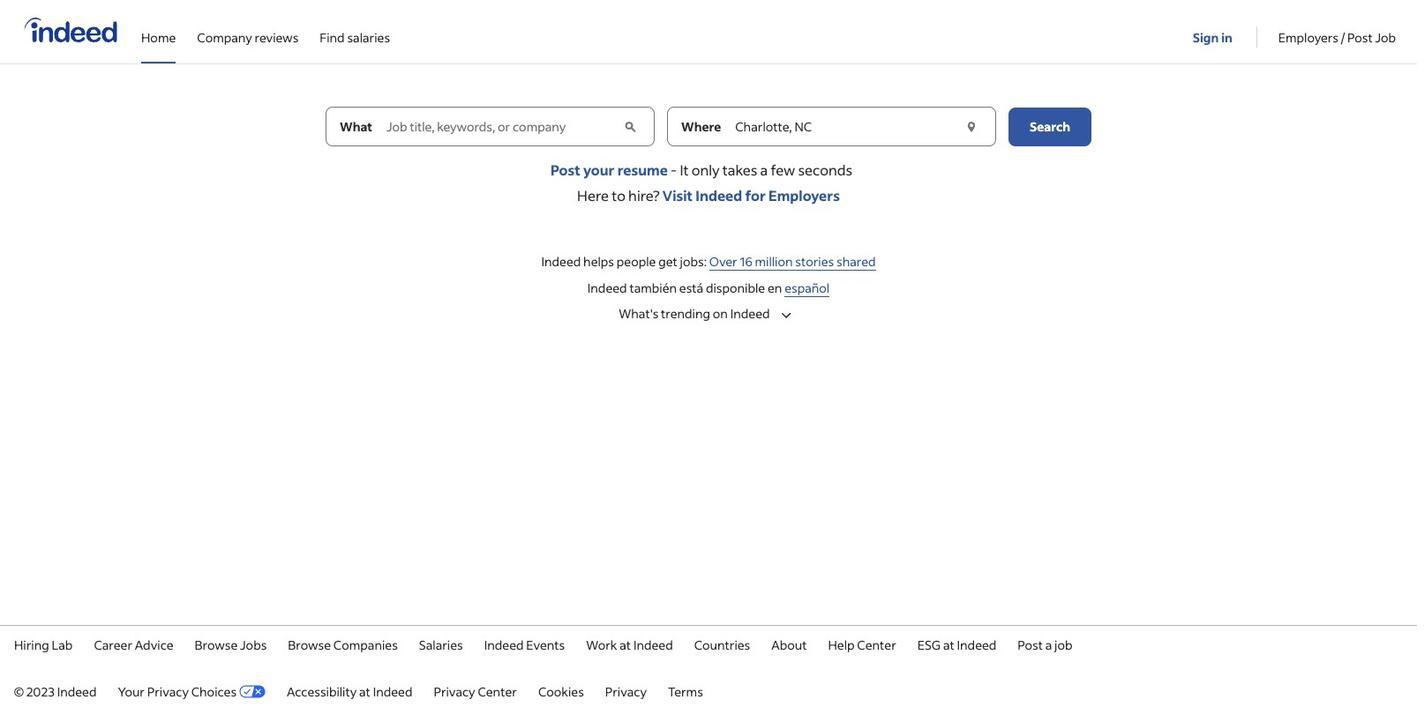 Task type: vqa. For each thing, say whether or not it's contained in the screenshot.
About
yes



Task type: locate. For each thing, give the bounding box(es) containing it.
your privacy choices
[[118, 684, 237, 701]]

0 vertical spatial a
[[761, 161, 768, 179]]

a left the job
[[1046, 637, 1052, 654]]

accessibility at indeed link
[[287, 684, 413, 701]]

for
[[745, 186, 766, 205]]

a
[[761, 161, 768, 179], [1046, 637, 1052, 654]]

indeed right the 2023
[[57, 684, 97, 701]]

million
[[755, 253, 793, 270]]

over 16 million stories shared link
[[709, 253, 876, 271]]

0 vertical spatial center
[[857, 637, 897, 654]]

resume
[[618, 161, 668, 179]]

post inside post your resume - it only takes a few seconds here to hire? visit indeed for employers
[[551, 161, 581, 179]]

your
[[118, 684, 145, 701]]

clear element up resume
[[621, 118, 640, 135]]

1 horizontal spatial clear element
[[963, 118, 981, 135]]

browse jobs link
[[195, 637, 267, 654]]

home
[[141, 29, 176, 45]]

salaries
[[419, 637, 463, 654]]

privacy right your
[[147, 684, 189, 701]]

company
[[197, 29, 252, 45]]

2 horizontal spatial privacy
[[605, 684, 647, 701]]

at right work
[[620, 637, 631, 654]]

1 clear element from the left
[[621, 118, 640, 135]]

stories
[[796, 253, 834, 270]]

post for post your resume - it only takes a few seconds here to hire? visit indeed for employers
[[551, 161, 581, 179]]

post left the job
[[1018, 637, 1043, 654]]

©
[[14, 684, 24, 701]]

hiring
[[14, 637, 49, 654]]

español link
[[785, 280, 830, 297]]

browse for browse jobs
[[195, 637, 238, 654]]

to
[[612, 186, 626, 205]]

indeed down helps
[[588, 280, 627, 297]]

1 horizontal spatial browse
[[288, 637, 331, 654]]

2 browse from the left
[[288, 637, 331, 654]]

employers
[[1279, 29, 1339, 45], [769, 186, 840, 205]]

2 clear element from the left
[[963, 118, 981, 135]]

takes
[[723, 161, 758, 179]]

indeed también está disponible en español
[[588, 280, 830, 297]]

find salaries
[[320, 29, 390, 45]]

at right accessibility
[[359, 684, 371, 701]]

en
[[768, 280, 782, 297]]

what's
[[619, 305, 659, 322]]

0 vertical spatial post
[[1348, 29, 1373, 45]]

2 horizontal spatial post
[[1348, 29, 1373, 45]]

1 browse from the left
[[195, 637, 238, 654]]

1 horizontal spatial privacy
[[434, 684, 475, 701]]

post your resume link
[[551, 161, 668, 179]]

indeed left helps
[[542, 253, 581, 270]]

countries link
[[694, 637, 751, 654]]

0 horizontal spatial clear element
[[621, 118, 640, 135]]

1 privacy from the left
[[147, 684, 189, 701]]

0 horizontal spatial privacy
[[147, 684, 189, 701]]

0 vertical spatial employers
[[1279, 29, 1339, 45]]

1 vertical spatial post
[[551, 161, 581, 179]]

only
[[692, 161, 720, 179]]

2 privacy from the left
[[434, 684, 475, 701]]

What field
[[383, 107, 620, 146]]

clear element for what
[[621, 118, 640, 135]]

company reviews link
[[197, 0, 299, 60]]

privacy down work at indeed "link"
[[605, 684, 647, 701]]

2 vertical spatial post
[[1018, 637, 1043, 654]]

trending
[[661, 305, 711, 322]]

terms link
[[668, 684, 703, 701]]

1 vertical spatial employers
[[769, 186, 840, 205]]

privacy for privacy link
[[605, 684, 647, 701]]

career advice
[[94, 637, 174, 654]]

0 horizontal spatial employers
[[769, 186, 840, 205]]

a left few
[[761, 161, 768, 179]]

employers down seconds
[[769, 186, 840, 205]]

0 horizontal spatial at
[[359, 684, 371, 701]]

at right the esg
[[944, 637, 955, 654]]

privacy down salaries
[[434, 684, 475, 701]]

1 horizontal spatial post
[[1018, 637, 1043, 654]]

your privacy choices link
[[118, 684, 266, 701]]

indeed inside dropdown button
[[731, 305, 770, 322]]

career advice link
[[94, 637, 174, 654]]

clear element left search button
[[963, 118, 981, 135]]

None search field
[[326, 107, 1092, 161]]

0 horizontal spatial post
[[551, 161, 581, 179]]

events
[[526, 637, 565, 654]]

indeed
[[696, 186, 743, 205], [542, 253, 581, 270], [588, 280, 627, 297], [731, 305, 770, 322], [484, 637, 524, 654], [634, 637, 673, 654], [957, 637, 997, 654], [57, 684, 97, 701], [373, 684, 413, 701]]

0 horizontal spatial browse
[[195, 637, 238, 654]]

jobs:
[[680, 253, 707, 270]]

browse companies
[[288, 637, 398, 654]]

at for accessibility
[[359, 684, 371, 701]]

in
[[1222, 29, 1233, 45]]

it
[[680, 161, 689, 179]]

indeed helps people get jobs: over 16 million stories shared
[[542, 253, 876, 270]]

job
[[1055, 637, 1073, 654]]

section
[[0, 245, 1418, 305]]

16
[[740, 253, 753, 270]]

visit indeed for employers link
[[663, 186, 840, 205]]

find
[[320, 29, 345, 45]]

indeed down the disponible
[[731, 305, 770, 322]]

post right /
[[1348, 29, 1373, 45]]

lab
[[52, 637, 73, 654]]

1 horizontal spatial employers
[[1279, 29, 1339, 45]]

indeed inside post your resume - it only takes a few seconds here to hire? visit indeed for employers
[[696, 186, 743, 205]]

0 horizontal spatial center
[[478, 684, 517, 701]]

hire?
[[629, 186, 660, 205]]

privacy center
[[434, 684, 517, 701]]

main content
[[0, 107, 1418, 327]]

privacy
[[147, 684, 189, 701], [434, 684, 475, 701], [605, 684, 647, 701]]

clear element
[[621, 118, 640, 135], [963, 118, 981, 135]]

1 horizontal spatial center
[[857, 637, 897, 654]]

3 privacy from the left
[[605, 684, 647, 701]]

esg
[[918, 637, 941, 654]]

employers left /
[[1279, 29, 1339, 45]]

jobs
[[240, 637, 267, 654]]

center
[[857, 637, 897, 654], [478, 684, 517, 701]]

2 horizontal spatial at
[[944, 637, 955, 654]]

hiring lab link
[[14, 637, 73, 654]]

salaries
[[347, 29, 390, 45]]

help
[[828, 637, 855, 654]]

1 vertical spatial center
[[478, 684, 517, 701]]

1 horizontal spatial at
[[620, 637, 631, 654]]

main content containing post your resume
[[0, 107, 1418, 327]]

español
[[785, 280, 830, 297]]

work at indeed
[[586, 637, 673, 654]]

terms
[[668, 684, 703, 701]]

accessibility
[[287, 684, 357, 701]]

center down indeed events link
[[478, 684, 517, 701]]

1 horizontal spatial a
[[1046, 637, 1052, 654]]

post left your at top
[[551, 161, 581, 179]]

none search field containing search
[[326, 107, 1092, 161]]

accessibility at indeed
[[287, 684, 413, 701]]

browse for browse companies
[[288, 637, 331, 654]]

indeed events
[[484, 637, 565, 654]]

post your resume - it only takes a few seconds here to hire? visit indeed for employers
[[551, 161, 853, 205]]

privacy for privacy center
[[434, 684, 475, 701]]

browse up accessibility
[[288, 637, 331, 654]]

disponible
[[706, 280, 765, 297]]

1 vertical spatial a
[[1046, 637, 1052, 654]]

center right 'help'
[[857, 637, 897, 654]]

indeed right the esg
[[957, 637, 997, 654]]

0 horizontal spatial a
[[761, 161, 768, 179]]

indeed down only
[[696, 186, 743, 205]]

sign in
[[1193, 29, 1233, 45]]

browse left jobs
[[195, 637, 238, 654]]

find salaries link
[[320, 0, 390, 60]]

center for privacy center
[[478, 684, 517, 701]]



Task type: describe. For each thing, give the bounding box(es) containing it.
work at indeed link
[[586, 637, 673, 654]]

employers inside post your resume - it only takes a few seconds here to hire? visit indeed for employers
[[769, 186, 840, 205]]

está
[[680, 280, 704, 297]]

post for post a job
[[1018, 637, 1043, 654]]

post inside 'link'
[[1348, 29, 1373, 45]]

también
[[630, 280, 677, 297]]

what's trending on indeed button
[[617, 303, 801, 327]]

at for work
[[620, 637, 631, 654]]

clear element for where
[[963, 118, 981, 135]]

reviews
[[255, 29, 299, 45]]

esg at indeed
[[918, 637, 997, 654]]

at for esg
[[944, 637, 955, 654]]

indeed right work
[[634, 637, 673, 654]]

visit
[[663, 186, 693, 205]]

what
[[340, 118, 373, 135]]

seconds
[[798, 161, 853, 179]]

on
[[713, 305, 728, 322]]

where
[[681, 118, 721, 135]]

helps
[[584, 253, 614, 270]]

about
[[772, 637, 807, 654]]

clear image
[[963, 118, 981, 135]]

-
[[671, 161, 677, 179]]

home link
[[141, 0, 176, 60]]

countries
[[694, 637, 751, 654]]

privacy center link
[[434, 684, 517, 701]]

esg at indeed link
[[918, 637, 997, 654]]

work
[[586, 637, 617, 654]]

hiring lab
[[14, 637, 73, 654]]

section containing indeed helps people get jobs:
[[0, 245, 1418, 305]]

few
[[771, 161, 796, 179]]

employers / post job
[[1279, 29, 1396, 45]]

browse jobs
[[195, 637, 267, 654]]

about link
[[772, 637, 807, 654]]

salaries link
[[419, 637, 463, 654]]

your
[[583, 161, 615, 179]]

indeed left events
[[484, 637, 524, 654]]

job
[[1376, 29, 1396, 45]]

indeed events link
[[484, 637, 565, 654]]

cookies link
[[538, 684, 584, 701]]

get
[[659, 253, 678, 270]]

company reviews
[[197, 29, 299, 45]]

companies
[[334, 637, 398, 654]]

cookies
[[538, 684, 584, 701]]

advice
[[135, 637, 174, 654]]

center for help center
[[857, 637, 897, 654]]

what's trending on indeed
[[619, 305, 770, 322]]

/
[[1342, 29, 1346, 45]]

here
[[577, 186, 609, 205]]

help center link
[[828, 637, 897, 654]]

indeed down companies
[[373, 684, 413, 701]]

search button
[[1009, 107, 1092, 146]]

© 2023 indeed
[[14, 684, 97, 701]]

2023
[[26, 684, 55, 701]]

career
[[94, 637, 132, 654]]

people
[[617, 253, 656, 270]]

employers inside 'link'
[[1279, 29, 1339, 45]]

browse companies link
[[288, 637, 398, 654]]

a inside post your resume - it only takes a few seconds here to hire? visit indeed for employers
[[761, 161, 768, 179]]

choices
[[191, 684, 237, 701]]

post a job
[[1018, 637, 1073, 654]]

over
[[709, 253, 738, 270]]

privacy link
[[605, 684, 647, 701]]

Where field
[[732, 107, 961, 146]]

search
[[1030, 118, 1071, 135]]

employers / post job link
[[1279, 0, 1396, 60]]

sign in link
[[1193, 1, 1236, 61]]

sign
[[1193, 29, 1219, 45]]

clear image
[[621, 118, 640, 135]]



